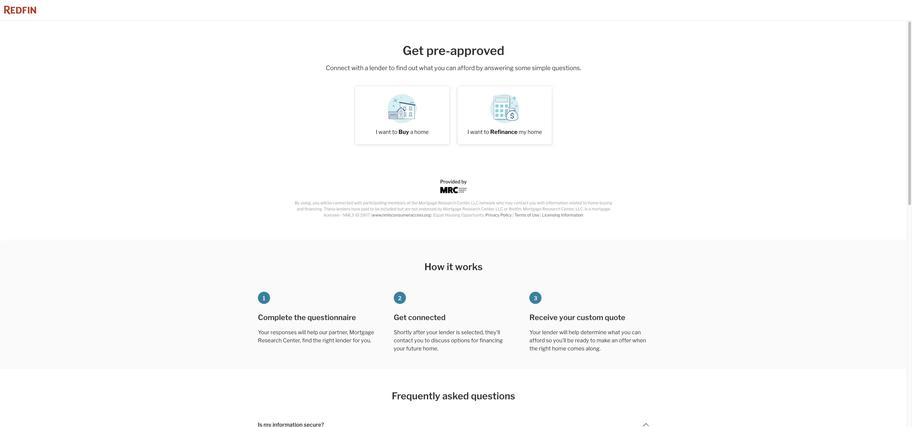 Task type: vqa. For each thing, say whether or not it's contained in the screenshot.
is to the bottom
yes



Task type: locate. For each thing, give the bounding box(es) containing it.
find left the out
[[396, 64, 407, 72]]

mortgage inside your responses will help our partner, mortgage research center, find the right lender for you.
[[349, 329, 374, 336]]

1 | from the left
[[513, 213, 514, 218]]

center, down responses
[[283, 337, 301, 344]]

your down complete
[[258, 329, 270, 336]]

is inside by using, you will be connected with participating members of the mortgage research center, llc network who may contact you with information related to home buying and financing. these lenders have paid to be included but are not endorsed by mortgage research center, llc or redfin. mortgage research center, llc. is a mortgage licensee - nmls id 1907 (
[[585, 207, 588, 212]]

be up these
[[327, 200, 332, 206]]

1 horizontal spatial a
[[410, 129, 413, 135]]

0 vertical spatial get
[[403, 43, 424, 58]]

your right receive in the bottom right of the page
[[559, 313, 575, 322]]

2 your from the left
[[530, 329, 541, 336]]

what up an
[[608, 329, 620, 336]]

research up licensing
[[543, 207, 560, 212]]

1 horizontal spatial |
[[540, 213, 541, 218]]

research down responses
[[258, 337, 282, 344]]

2 horizontal spatial by
[[476, 64, 483, 72]]

1 horizontal spatial is
[[585, 207, 588, 212]]

help inside 'your lender will help determine what you can afford so you'll be ready to make an offer when the right home comes along.'
[[569, 329, 580, 336]]

want for refinance
[[470, 129, 483, 135]]

afford left so
[[530, 337, 545, 344]]

1 vertical spatial is
[[456, 329, 460, 336]]

1 horizontal spatial llc
[[496, 207, 503, 212]]

1 horizontal spatial will
[[320, 200, 327, 206]]

0 horizontal spatial will
[[298, 329, 306, 336]]

what right the out
[[419, 64, 433, 72]]

included
[[381, 207, 397, 212]]

i for buy
[[376, 129, 377, 135]]

they'll
[[485, 329, 500, 336]]

right down so
[[539, 345, 551, 352]]

will
[[320, 200, 327, 206], [298, 329, 306, 336], [559, 329, 568, 336]]

0 vertical spatial your
[[559, 313, 575, 322]]

to up the (
[[370, 207, 374, 212]]

0 horizontal spatial find
[[302, 337, 312, 344]]

contact inside shortly after your lender is selected, they'll contact you to discuss options for financing your future home.
[[394, 337, 413, 344]]

a right llc.
[[589, 207, 591, 212]]

0 vertical spatial connected
[[333, 200, 353, 206]]

0 vertical spatial be
[[327, 200, 332, 206]]

0 vertical spatial a
[[365, 64, 368, 72]]

to left refinance
[[484, 129, 489, 135]]

home
[[414, 129, 429, 135], [528, 129, 542, 135], [588, 200, 599, 206], [552, 345, 567, 352]]

lender inside your responses will help our partner, mortgage research center, find the right lender for you.
[[336, 337, 352, 344]]

1 horizontal spatial contact
[[514, 200, 529, 206]]

to up future home.
[[425, 337, 430, 344]]

contact down shortly
[[394, 337, 413, 344]]

terms of use link
[[515, 213, 539, 218]]

0 horizontal spatial can
[[446, 64, 456, 72]]

network
[[480, 200, 495, 206]]

0 horizontal spatial i
[[376, 129, 377, 135]]

0 horizontal spatial is
[[456, 329, 460, 336]]

equal
[[434, 213, 444, 218]]

mortgage research center image
[[441, 187, 467, 193]]

will inside your responses will help our partner, mortgage research center, find the right lender for you.
[[298, 329, 306, 336]]

1 horizontal spatial your
[[427, 329, 438, 336]]

0 horizontal spatial |
[[513, 213, 514, 218]]

to left the out
[[389, 64, 395, 72]]

0 vertical spatial find
[[396, 64, 407, 72]]

0 horizontal spatial contact
[[394, 337, 413, 344]]

refinance
[[490, 129, 518, 135]]

is up the options
[[456, 329, 460, 336]]

shortly
[[394, 329, 412, 336]]

2 vertical spatial a
[[589, 207, 591, 212]]

discuss
[[431, 337, 450, 344]]

2 vertical spatial by
[[438, 207, 442, 212]]

with right connect
[[351, 64, 364, 72]]

1 i from the left
[[376, 129, 377, 135]]

our
[[319, 329, 328, 336]]

you inside shortly after your lender is selected, they'll contact you to discuss options for financing your future home.
[[414, 337, 424, 344]]

can down get pre-approved on the top
[[446, 64, 456, 72]]

1 horizontal spatial by
[[462, 179, 467, 185]]

center,
[[457, 200, 470, 206], [481, 207, 495, 212], [561, 207, 575, 212], [283, 337, 301, 344]]

your inside your responses will help our partner, mortgage research center, find the right lender for you.
[[258, 329, 270, 336]]

2 want from the left
[[470, 129, 483, 135]]

home up mortgage
[[588, 200, 599, 206]]

your inside 'your lender will help determine what you can afford so you'll be ready to make an offer when the right home comes along.'
[[530, 329, 541, 336]]

shortly after your lender is selected, they'll contact you to discuss options for financing your future home.
[[394, 329, 503, 352]]

for you.
[[353, 337, 372, 344]]

out
[[408, 64, 418, 72]]

1 vertical spatial afford
[[530, 337, 545, 344]]

related
[[569, 200, 582, 206]]

afford down approved
[[458, 64, 475, 72]]

0 vertical spatial of
[[407, 200, 411, 206]]

1 vertical spatial a
[[410, 129, 413, 135]]

want inside i want to refinance my home
[[470, 129, 483, 135]]

how it works
[[425, 261, 483, 273]]

comes along.
[[568, 345, 601, 352]]

right
[[323, 337, 334, 344], [539, 345, 551, 352]]

the down 'our'
[[313, 337, 321, 344]]

id
[[355, 213, 359, 218]]

of inside by using, you will be connected with participating members of the mortgage research center, llc network who may contact you with information related to home buying and financing. these lenders have paid to be included but are not endorsed by mortgage research center, llc or redfin. mortgage research center, llc. is a mortgage licensee - nmls id 1907 (
[[407, 200, 411, 206]]

frequently asked questions
[[392, 390, 515, 402]]

| down "redfin."
[[513, 213, 514, 218]]

right down 'our'
[[323, 337, 334, 344]]

1 want from the left
[[379, 129, 391, 135]]

to left buy
[[392, 129, 398, 135]]

1 horizontal spatial what
[[608, 329, 620, 336]]

your
[[258, 329, 270, 336], [530, 329, 541, 336]]

housing
[[445, 213, 460, 218]]

0 horizontal spatial by
[[438, 207, 442, 212]]

the
[[412, 200, 418, 206], [294, 313, 306, 322], [313, 337, 321, 344], [530, 345, 538, 352]]

you up offer
[[622, 329, 631, 336]]

contact up "redfin."
[[514, 200, 529, 206]]

1 horizontal spatial right
[[539, 345, 551, 352]]

partner,
[[329, 329, 348, 336]]

2 horizontal spatial will
[[559, 329, 568, 336]]

mortgage
[[419, 200, 437, 206], [443, 207, 462, 212], [523, 207, 542, 212], [349, 329, 374, 336]]

1 help from the left
[[307, 329, 318, 336]]

0 vertical spatial contact
[[514, 200, 529, 206]]

of for members
[[407, 200, 411, 206]]

the down receive in the bottom right of the page
[[530, 345, 538, 352]]

i
[[376, 129, 377, 135], [468, 129, 469, 135]]

option group
[[349, 79, 558, 151]]

1 horizontal spatial be
[[375, 207, 380, 212]]

financing.
[[305, 207, 323, 212]]

to
[[389, 64, 395, 72], [392, 129, 398, 135], [484, 129, 489, 135], [583, 200, 587, 206], [370, 207, 374, 212], [425, 337, 430, 344], [590, 337, 596, 344]]

1 horizontal spatial want
[[470, 129, 483, 135]]

you'll
[[553, 337, 566, 344]]

ready
[[575, 337, 589, 344]]

2 help from the left
[[569, 329, 580, 336]]

will for receive
[[559, 329, 568, 336]]

you up use
[[529, 200, 536, 206]]

1 vertical spatial right
[[539, 345, 551, 352]]

you
[[435, 64, 445, 72], [313, 200, 320, 206], [529, 200, 536, 206], [622, 329, 631, 336], [414, 337, 424, 344]]

right inside 'your lender will help determine what you can afford so you'll be ready to make an offer when the right home comes along.'
[[539, 345, 551, 352]]

be down "participating"
[[375, 207, 380, 212]]

the inside your responses will help our partner, mortgage research center, find the right lender for you.
[[313, 337, 321, 344]]

answering
[[484, 64, 514, 72]]

of
[[407, 200, 411, 206], [527, 213, 531, 218]]

2 horizontal spatial a
[[589, 207, 591, 212]]

connected up after
[[408, 313, 446, 322]]

help inside your responses will help our partner, mortgage research center, find the right lender for you.
[[307, 329, 318, 336]]

will inside 'your lender will help determine what you can afford so you'll be ready to make an offer when the right home comes along.'
[[559, 329, 568, 336]]

llc
[[471, 200, 479, 206], [496, 207, 503, 212]]

by
[[295, 200, 300, 206]]

by up mortgage research center image
[[462, 179, 467, 185]]

i want to refinance my home
[[468, 129, 542, 135]]

will inside by using, you will be connected with participating members of the mortgage research center, llc network who may contact you with information related to home buying and financing. these lenders have paid to be included but are not endorsed by mortgage research center, llc or redfin. mortgage research center, llc. is a mortgage licensee - nmls id 1907 (
[[320, 200, 327, 206]]

members
[[388, 200, 406, 206]]

using,
[[301, 200, 312, 206]]

help up ready
[[569, 329, 580, 336]]

mortgage up for you.
[[349, 329, 374, 336]]

provided by
[[440, 179, 467, 185]]

want left refinance
[[470, 129, 483, 135]]

will down complete the questionnaire
[[298, 329, 306, 336]]

right inside your responses will help our partner, mortgage research center, find the right lender for you.
[[323, 337, 334, 344]]

buy
[[399, 129, 409, 135]]

of up are on the top
[[407, 200, 411, 206]]

the up not
[[412, 200, 418, 206]]

0 vertical spatial right
[[323, 337, 334, 344]]

2 horizontal spatial your
[[559, 313, 575, 322]]

asked
[[442, 390, 469, 402]]

1 horizontal spatial help
[[569, 329, 580, 336]]

0 horizontal spatial want
[[379, 129, 391, 135]]

works
[[455, 261, 483, 273]]

0 vertical spatial by
[[476, 64, 483, 72]]

0 vertical spatial what
[[419, 64, 433, 72]]

your up the discuss
[[427, 329, 438, 336]]

selected,
[[461, 329, 484, 336]]

0 horizontal spatial your
[[258, 329, 270, 336]]

2 vertical spatial be
[[568, 337, 574, 344]]

receive
[[530, 313, 558, 322]]

0 horizontal spatial help
[[307, 329, 318, 336]]

with
[[351, 64, 364, 72], [354, 200, 362, 206], [537, 200, 545, 206]]

lenders
[[336, 207, 351, 212]]

1 horizontal spatial your
[[530, 329, 541, 336]]

connected up the lenders
[[333, 200, 353, 206]]

2 horizontal spatial be
[[568, 337, 574, 344]]

1 horizontal spatial afford
[[530, 337, 545, 344]]

to inside 'your lender will help determine what you can afford so you'll be ready to make an offer when the right home comes along.'
[[590, 337, 596, 344]]

0 horizontal spatial right
[[323, 337, 334, 344]]

0 vertical spatial can
[[446, 64, 456, 72]]

will up the you'll
[[559, 329, 568, 336]]

of for terms
[[527, 213, 531, 218]]

1 vertical spatial can
[[632, 329, 641, 336]]

0 horizontal spatial of
[[407, 200, 411, 206]]

home down the you'll
[[552, 345, 567, 352]]

want
[[379, 129, 391, 135], [470, 129, 483, 135]]

1907
[[360, 213, 370, 218]]

1 horizontal spatial i
[[468, 129, 469, 135]]

my
[[519, 129, 527, 135]]

your
[[559, 313, 575, 322], [427, 329, 438, 336], [394, 345, 405, 352]]

responses
[[271, 329, 297, 336]]

to down determine
[[590, 337, 596, 344]]

1 horizontal spatial connected
[[408, 313, 446, 322]]

your down shortly
[[394, 345, 405, 352]]

help left 'our'
[[307, 329, 318, 336]]

1 vertical spatial of
[[527, 213, 531, 218]]

be
[[327, 200, 332, 206], [375, 207, 380, 212], [568, 337, 574, 344]]

by
[[476, 64, 483, 72], [462, 179, 467, 185], [438, 207, 442, 212]]

is
[[585, 207, 588, 212], [456, 329, 460, 336]]

be right the you'll
[[568, 337, 574, 344]]

get up shortly
[[394, 313, 407, 322]]

a right connect
[[365, 64, 368, 72]]

contact
[[514, 200, 529, 206], [394, 337, 413, 344]]

get up the out
[[403, 43, 424, 58]]

will for complete
[[298, 329, 306, 336]]

1 horizontal spatial of
[[527, 213, 531, 218]]

find
[[396, 64, 407, 72], [302, 337, 312, 344]]

you up financing.
[[313, 200, 320, 206]]

connect with a lender to find out what you can afford by answering some simple questions.
[[326, 64, 581, 72]]

0 horizontal spatial connected
[[333, 200, 353, 206]]

0 horizontal spatial your
[[394, 345, 405, 352]]

you down after
[[414, 337, 424, 344]]

help for questionnaire
[[307, 329, 318, 336]]

llc up opportunity.
[[471, 200, 479, 206]]

want for buy
[[379, 129, 391, 135]]

provided
[[440, 179, 461, 185]]

simple questions.
[[532, 64, 581, 72]]

want left buy
[[379, 129, 391, 135]]

mortgage up housing
[[443, 207, 462, 212]]

0 horizontal spatial afford
[[458, 64, 475, 72]]

home right buy
[[414, 129, 429, 135]]

1 vertical spatial get
[[394, 313, 407, 322]]

a right buy
[[410, 129, 413, 135]]

0 horizontal spatial llc
[[471, 200, 479, 206]]

llc up privacy policy link
[[496, 207, 503, 212]]

financing
[[480, 337, 503, 344]]

will up these
[[320, 200, 327, 206]]

questionnaire
[[307, 313, 356, 322]]

licensee
[[324, 213, 339, 218]]

1 vertical spatial contact
[[394, 337, 413, 344]]

is right llc.
[[585, 207, 588, 212]]

1 your from the left
[[258, 329, 270, 336]]

of left use
[[527, 213, 531, 218]]

1 vertical spatial your
[[427, 329, 438, 336]]

the inside 'your lender will help determine what you can afford so you'll be ready to make an offer when the right home comes along.'
[[530, 345, 538, 352]]

frequently
[[392, 390, 440, 402]]

by up equal
[[438, 207, 442, 212]]

by down approved
[[476, 64, 483, 72]]

0 vertical spatial is
[[585, 207, 588, 212]]

1 horizontal spatial can
[[632, 329, 641, 336]]

want inside i want to buy a home
[[379, 129, 391, 135]]

lender
[[370, 64, 388, 72], [439, 329, 455, 336], [542, 329, 558, 336], [336, 337, 352, 344]]

2 i from the left
[[468, 129, 469, 135]]

your down receive in the bottom right of the page
[[530, 329, 541, 336]]

buying
[[600, 200, 612, 206]]

www.nmlsconsumeraccess.org link
[[372, 213, 431, 218]]

| right use
[[540, 213, 541, 218]]

get
[[403, 43, 424, 58], [394, 313, 407, 322]]

1 vertical spatial be
[[375, 207, 380, 212]]

contact inside by using, you will be connected with participating members of the mortgage research center, llc network who may contact you with information related to home buying and financing. these lenders have paid to be included but are not endorsed by mortgage research center, llc or redfin. mortgage research center, llc. is a mortgage licensee - nmls id 1907 (
[[514, 200, 529, 206]]

i inside i want to refinance my home
[[468, 129, 469, 135]]

home right the my
[[528, 129, 542, 135]]

1 vertical spatial what
[[608, 329, 620, 336]]

i inside i want to buy a home
[[376, 129, 377, 135]]

1 vertical spatial find
[[302, 337, 312, 344]]

what
[[419, 64, 433, 72], [608, 329, 620, 336]]

options
[[451, 337, 470, 344]]

can up when
[[632, 329, 641, 336]]

center, up opportunity.
[[457, 200, 470, 206]]

by inside by using, you will be connected with participating members of the mortgage research center, llc network who may contact you with information related to home buying and financing. these lenders have paid to be included but are not endorsed by mortgage research center, llc or redfin. mortgage research center, llc. is a mortgage licensee - nmls id 1907 (
[[438, 207, 442, 212]]

research
[[438, 200, 456, 206], [463, 207, 480, 212], [543, 207, 560, 212], [258, 337, 282, 344]]

find down complete the questionnaire
[[302, 337, 312, 344]]

0 horizontal spatial what
[[419, 64, 433, 72]]

(
[[371, 213, 372, 218]]



Task type: describe. For each thing, give the bounding box(es) containing it.
and
[[297, 207, 304, 212]]

to inside i want to refinance my home
[[484, 129, 489, 135]]

custom quote
[[577, 313, 626, 322]]

).
[[431, 213, 433, 218]]

an
[[612, 337, 618, 344]]

the up responses
[[294, 313, 306, 322]]

0 vertical spatial llc
[[471, 200, 479, 206]]

to inside i want to buy a home
[[392, 129, 398, 135]]

you inside 'your lender will help determine what you can afford so you'll be ready to make an offer when the right home comes along.'
[[622, 329, 631, 336]]

www.nmlsconsumeraccess.org ). equal housing opportunity. privacy policy | terms of use | licensing information
[[372, 213, 583, 218]]

it
[[447, 261, 453, 273]]

your for complete
[[258, 329, 270, 336]]

get for get connected
[[394, 313, 407, 322]]

your responses will help our partner, mortgage research center, find the right lender for you.
[[258, 329, 374, 344]]

by using, you will be connected with participating members of the mortgage research center, llc network who may contact you with information related to home buying and financing. these lenders have paid to be included but are not endorsed by mortgage research center, llc or redfin. mortgage research center, llc. is a mortgage licensee - nmls id 1907 (
[[295, 200, 612, 218]]

get pre-approved
[[403, 43, 504, 58]]

2 | from the left
[[540, 213, 541, 218]]

a inside by using, you will be connected with participating members of the mortgage research center, llc network who may contact you with information related to home buying and financing. these lenders have paid to be included but are not endorsed by mortgage research center, llc or redfin. mortgage research center, llc. is a mortgage licensee - nmls id 1907 (
[[589, 207, 591, 212]]

so
[[546, 337, 552, 344]]

www.nmlsconsumeraccess.org
[[372, 213, 431, 218]]

or
[[504, 207, 508, 212]]

a inside i want to buy a home
[[410, 129, 413, 135]]

terms
[[515, 213, 527, 218]]

policy
[[501, 213, 512, 218]]

i for refinance
[[468, 129, 469, 135]]

1 vertical spatial by
[[462, 179, 467, 185]]

mortgage up use
[[523, 207, 542, 212]]

center, down the network
[[481, 207, 495, 212]]

to up llc.
[[583, 200, 587, 206]]

-
[[340, 213, 342, 218]]

center, inside your responses will help our partner, mortgage research center, find the right lender for you.
[[283, 337, 301, 344]]

offer
[[619, 337, 631, 344]]

2 vertical spatial your
[[394, 345, 405, 352]]

information
[[546, 200, 568, 206]]

mortgage
[[592, 207, 610, 212]]

home inside by using, you will be connected with participating members of the mortgage research center, llc network who may contact you with information related to home buying and financing. these lenders have paid to be included but are not endorsed by mortgage research center, llc or redfin. mortgage research center, llc. is a mortgage licensee - nmls id 1907 (
[[588, 200, 599, 206]]

0 horizontal spatial a
[[365, 64, 368, 72]]

make
[[597, 337, 611, 344]]

center, up information
[[561, 207, 575, 212]]

when
[[633, 337, 646, 344]]

is inside shortly after your lender is selected, they'll contact you to discuss options for financing your future home.
[[456, 329, 460, 336]]

are
[[405, 207, 411, 212]]

these
[[324, 207, 336, 212]]

pre-
[[426, 43, 450, 58]]

complete
[[258, 313, 293, 322]]

paid
[[361, 207, 369, 212]]

home inside i want to refinance my home
[[528, 129, 542, 135]]

option group containing buy
[[349, 79, 558, 151]]

determine
[[581, 329, 607, 336]]

research inside your responses will help our partner, mortgage research center, find the right lender for you.
[[258, 337, 282, 344]]

home inside 'your lender will help determine what you can afford so you'll be ready to make an offer when the right home comes along.'
[[552, 345, 567, 352]]

lender inside 'your lender will help determine what you can afford so you'll be ready to make an offer when the right home comes along.'
[[542, 329, 558, 336]]

to inside shortly after your lender is selected, they'll contact you to discuss options for financing your future home.
[[425, 337, 430, 344]]

get connected
[[394, 313, 446, 322]]

nmls
[[343, 213, 355, 218]]

get for get pre-approved
[[403, 43, 424, 58]]

research up opportunity.
[[463, 207, 480, 212]]

0 horizontal spatial be
[[327, 200, 332, 206]]

connected inside by using, you will be connected with participating members of the mortgage research center, llc network who may contact you with information related to home buying and financing. these lenders have paid to be included but are not endorsed by mortgage research center, llc or redfin. mortgage research center, llc. is a mortgage licensee - nmls id 1907 (
[[333, 200, 353, 206]]

licensing information link
[[542, 213, 583, 218]]

your lender will help determine what you can afford so you'll be ready to make an offer when the right home comes along.
[[530, 329, 646, 352]]

privacy policy link
[[486, 213, 512, 218]]

0 vertical spatial afford
[[458, 64, 475, 72]]

use
[[532, 213, 539, 218]]

who
[[496, 200, 504, 206]]

afford inside 'your lender will help determine what you can afford so you'll be ready to make an offer when the right home comes along.'
[[530, 337, 545, 344]]

connect
[[326, 64, 350, 72]]

endorsed
[[419, 207, 437, 212]]

not
[[412, 207, 418, 212]]

home inside i want to buy a home
[[414, 129, 429, 135]]

some
[[515, 64, 531, 72]]

approved
[[450, 43, 504, 58]]

questions
[[471, 390, 515, 402]]

what inside 'your lender will help determine what you can afford so you'll be ready to make an offer when the right home comes along.'
[[608, 329, 620, 336]]

future home.
[[406, 345, 438, 352]]

privacy
[[486, 213, 500, 218]]

licensing
[[542, 213, 560, 218]]

llc.
[[576, 207, 584, 212]]

with up use
[[537, 200, 545, 206]]

after
[[413, 329, 425, 336]]

1 vertical spatial connected
[[408, 313, 446, 322]]

can inside 'your lender will help determine what you can afford so you'll be ready to make an offer when the right home comes along.'
[[632, 329, 641, 336]]

participating
[[363, 200, 387, 206]]

1 horizontal spatial find
[[396, 64, 407, 72]]

how
[[425, 261, 445, 273]]

find inside your responses will help our partner, mortgage research center, find the right lender for you.
[[302, 337, 312, 344]]

be inside 'your lender will help determine what you can afford so you'll be ready to make an offer when the right home comes along.'
[[568, 337, 574, 344]]

but
[[398, 207, 404, 212]]

1 vertical spatial llc
[[496, 207, 503, 212]]

the inside by using, you will be connected with participating members of the mortgage research center, llc network who may contact you with information related to home buying and financing. these lenders have paid to be included but are not endorsed by mortgage research center, llc or redfin. mortgage research center, llc. is a mortgage licensee - nmls id 1907 (
[[412, 200, 418, 206]]

redfin.
[[509, 207, 522, 212]]

receive your custom quote
[[530, 313, 626, 322]]

mortgage up endorsed
[[419, 200, 437, 206]]

may
[[505, 200, 513, 206]]

lender inside shortly after your lender is selected, they'll contact you to discuss options for financing your future home.
[[439, 329, 455, 336]]

have
[[351, 207, 360, 212]]

opportunity.
[[461, 213, 485, 218]]

help for custom quote
[[569, 329, 580, 336]]

research up housing
[[438, 200, 456, 206]]

complete the questionnaire
[[258, 313, 356, 322]]

with up have
[[354, 200, 362, 206]]

your for receive
[[530, 329, 541, 336]]

information
[[561, 213, 583, 218]]

i want to buy a home
[[376, 129, 429, 135]]

you down the "pre-"
[[435, 64, 445, 72]]



